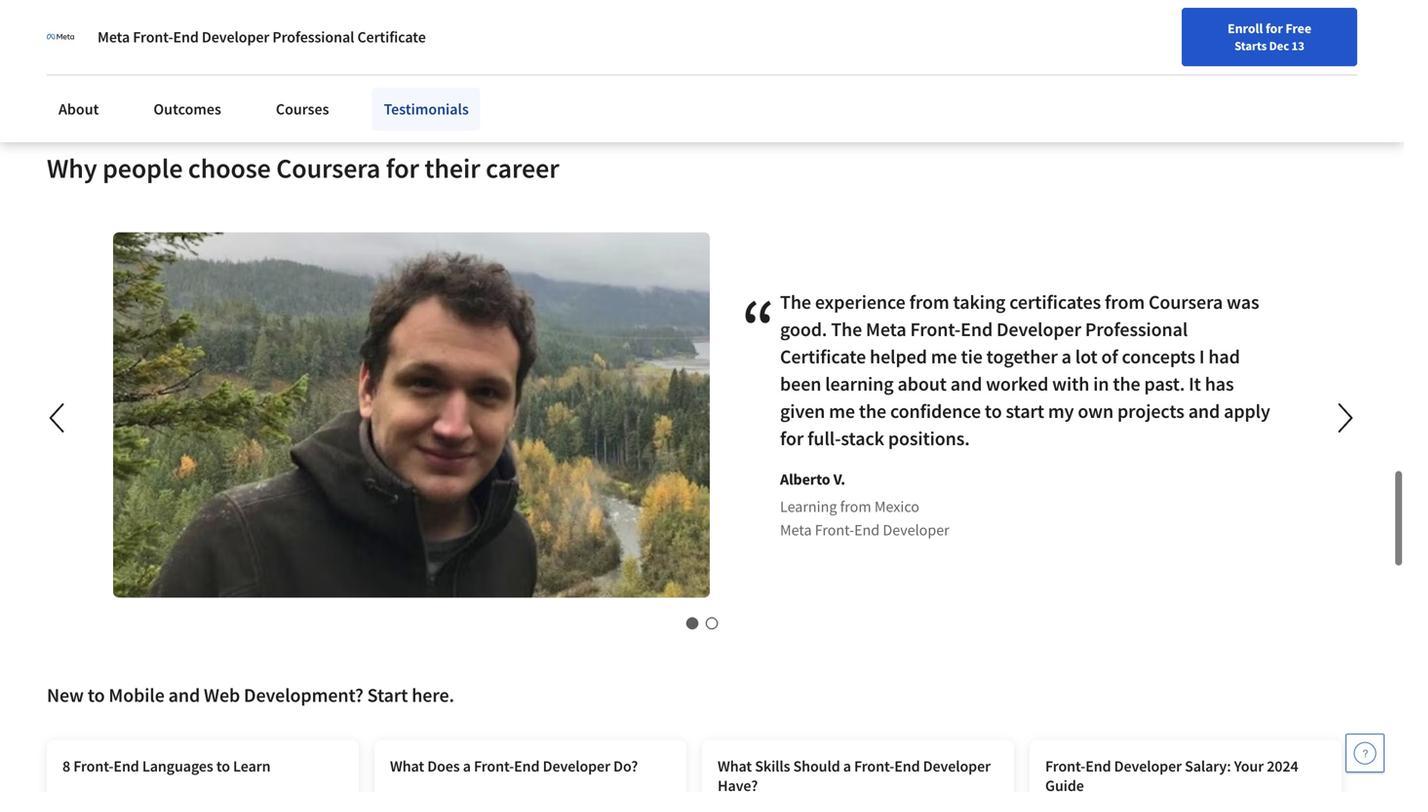 Task type: describe. For each thing, give the bounding box(es) containing it.
have?
[[718, 777, 758, 793]]

1 horizontal spatial the
[[1113, 372, 1141, 396]]

from for alberto
[[840, 497, 871, 517]]

degrees
[[156, 38, 203, 56]]

end inside "link"
[[114, 757, 139, 777]]

learner alberto v mexico image
[[113, 232, 710, 598]]

view
[[78, 38, 107, 56]]

testimonials link
[[372, 88, 480, 131]]

front- inside " the experience from taking certificates from coursera was good. the meta front-end developer professional certificate helped me tie together a lot of concepts i had been learning about and worked with in the past. it has given me the confidence to start my own projects and apply for full-stack positions.
[[910, 317, 961, 342]]

was
[[1227, 290, 1259, 314]]

does
[[427, 757, 460, 777]]

stack
[[841, 427, 884, 451]]

had
[[1208, 345, 1240, 369]]

2024
[[1267, 757, 1298, 777]]

given
[[780, 399, 825, 424]]

their
[[425, 151, 480, 185]]

new
[[47, 683, 84, 708]]

enroll for free starts dec 13
[[1228, 20, 1312, 54]]

0 horizontal spatial and
[[168, 683, 200, 708]]

front- inside alberto v. learning from mexico meta front-end developer
[[815, 521, 854, 540]]

projects
[[1117, 399, 1185, 424]]

" the experience from taking certificates from coursera was good. the meta front-end developer professional certificate helped me tie together a lot of concepts i had been learning about and worked with in the past. it has given me the confidence to start my own projects and apply for full-stack positions.
[[741, 278, 1270, 451]]

certificate inside " the experience from taking certificates from coursera was good. the meta front-end developer professional certificate helped me tie together a lot of concepts i had been learning about and worked with in the past. it has given me the confidence to start my own projects and apply for full-stack positions.
[[780, 345, 866, 369]]

to inside " the experience from taking certificates from coursera was good. the meta front-end developer professional certificate helped me tie together a lot of concepts i had been learning about and worked with in the past. it has given me the confidence to start my own projects and apply for full-stack positions.
[[985, 399, 1002, 424]]

of
[[1101, 345, 1118, 369]]

0 vertical spatial the
[[780, 290, 811, 314]]

salary:
[[1185, 757, 1231, 777]]

concepts
[[1122, 345, 1195, 369]]

it
[[1189, 372, 1201, 396]]

coursera image
[[23, 16, 147, 47]]

past.
[[1144, 372, 1185, 396]]

certificates
[[1009, 290, 1101, 314]]

new to mobile and web development? start here.
[[47, 683, 454, 708]]

good.
[[780, 317, 827, 342]]

outcomes
[[153, 99, 221, 119]]

taking
[[953, 290, 1006, 314]]

outcomes link
[[142, 88, 233, 131]]

learning
[[780, 497, 837, 517]]

professional inside " the experience from taking certificates from coursera was good. the meta front-end developer professional certificate helped me tie together a lot of concepts i had been learning about and worked with in the past. it has given me the confidence to start my own projects and apply for full-stack positions.
[[1085, 317, 1188, 342]]

starts
[[1235, 38, 1267, 54]]

0 horizontal spatial the
[[859, 399, 886, 424]]

0 horizontal spatial for
[[386, 151, 419, 185]]

show notifications image
[[1177, 24, 1201, 48]]

v.
[[833, 470, 845, 489]]

about
[[59, 99, 99, 119]]

free
[[1286, 20, 1312, 37]]

what for what skills should a front-end developer have?
[[718, 757, 752, 777]]

8
[[62, 757, 70, 777]]

tie
[[961, 345, 983, 369]]

end right does
[[514, 757, 540, 777]]

own
[[1078, 399, 1114, 424]]

why people choose coursera for their career
[[47, 151, 559, 185]]

view eligible degrees
[[78, 38, 203, 56]]

2 horizontal spatial from
[[1105, 290, 1145, 314]]

about
[[898, 372, 947, 396]]

about link
[[47, 88, 111, 131]]

8 front-end languages to learn link
[[47, 741, 359, 793]]

dec
[[1269, 38, 1289, 54]]

lot
[[1075, 345, 1098, 369]]

what does a front-end developer do? link
[[374, 741, 686, 793]]

developer inside " the experience from taking certificates from coursera was good. the meta front-end developer professional certificate helped me tie together a lot of concepts i had been learning about and worked with in the past. it has given me the confidence to start my own projects and apply for full-stack positions.
[[997, 317, 1081, 342]]

testimonials
[[384, 99, 469, 119]]

front-end developer salary: your 2024 guide
[[1045, 757, 1298, 793]]



Task type: locate. For each thing, give the bounding box(es) containing it.
1 horizontal spatial professional
[[1085, 317, 1188, 342]]

start
[[1006, 399, 1044, 424]]

and left the web
[[168, 683, 200, 708]]

developer inside what skills should a front-end developer have?
[[923, 757, 991, 777]]

what skills should a front-end developer have?
[[718, 757, 991, 793]]

end right the should
[[894, 757, 920, 777]]

1 vertical spatial the
[[831, 317, 862, 342]]

helped
[[870, 345, 927, 369]]

end right eligible
[[173, 27, 199, 47]]

from inside alberto v. learning from mexico meta front-end developer
[[840, 497, 871, 517]]

certificate down good.
[[780, 345, 866, 369]]

courses link
[[264, 88, 341, 131]]

meta
[[98, 27, 130, 47], [866, 317, 906, 342], [780, 521, 812, 540]]

why
[[47, 151, 97, 185]]

front-
[[133, 27, 173, 47], [910, 317, 961, 342], [815, 521, 854, 540], [73, 757, 114, 777], [474, 757, 514, 777], [854, 757, 894, 777], [1045, 757, 1086, 777]]

meta inside " the experience from taking certificates from coursera was good. the meta front-end developer professional certificate helped me tie together a lot of concepts i had been learning about and worked with in the past. it has given me the confidence to start my own projects and apply for full-stack positions.
[[866, 317, 906, 342]]

1 vertical spatial professional
[[1085, 317, 1188, 342]]

meta image
[[47, 23, 74, 51]]

1 vertical spatial to
[[88, 683, 105, 708]]

end inside front-end developer salary: your 2024 guide
[[1086, 757, 1111, 777]]

what does a front-end developer do?
[[390, 757, 638, 777]]

your
[[1234, 757, 1264, 777]]

2 what from the left
[[718, 757, 752, 777]]

courses
[[276, 99, 329, 119]]

professional up concepts
[[1085, 317, 1188, 342]]

to left learn
[[216, 757, 230, 777]]

go to previous testimonial image
[[36, 395, 81, 442]]

0 horizontal spatial meta
[[98, 27, 130, 47]]

1 horizontal spatial to
[[216, 757, 230, 777]]

0 horizontal spatial certificate
[[357, 27, 426, 47]]

a right the should
[[843, 757, 851, 777]]

to left the start
[[985, 399, 1002, 424]]

1 vertical spatial meta
[[866, 317, 906, 342]]

for left "their" at top
[[386, 151, 419, 185]]

"
[[741, 278, 776, 381]]

skills
[[755, 757, 790, 777]]

worked
[[986, 372, 1049, 396]]

1 horizontal spatial meta
[[780, 521, 812, 540]]

developer
[[202, 27, 269, 47], [997, 317, 1081, 342], [883, 521, 949, 540], [543, 757, 610, 777], [923, 757, 991, 777], [1114, 757, 1182, 777]]

0 horizontal spatial the
[[780, 290, 811, 314]]

0 vertical spatial me
[[931, 345, 957, 369]]

coursera down the "courses" link
[[276, 151, 381, 185]]

1 vertical spatial coursera
[[1149, 290, 1223, 314]]

front- inside what skills should a front-end developer have?
[[854, 757, 894, 777]]

menu item
[[1031, 20, 1157, 83]]

the right in
[[1113, 372, 1141, 396]]

web
[[204, 683, 240, 708]]

for
[[1266, 20, 1283, 37], [386, 151, 419, 185], [780, 427, 804, 451]]

2 vertical spatial to
[[216, 757, 230, 777]]

13
[[1292, 38, 1305, 54]]

do?
[[613, 757, 638, 777]]

2 horizontal spatial a
[[1062, 345, 1072, 369]]

2 horizontal spatial for
[[1266, 20, 1283, 37]]

2 horizontal spatial and
[[1188, 399, 1220, 424]]

in
[[1093, 372, 1109, 396]]

from left taking
[[909, 290, 949, 314]]

has
[[1205, 372, 1234, 396]]

a inside " the experience from taking certificates from coursera was good. the meta front-end developer professional certificate helped me tie together a lot of concepts i had been learning about and worked with in the past. it has given me the confidence to start my own projects and apply for full-stack positions.
[[1062, 345, 1072, 369]]

languages
[[142, 757, 213, 777]]

1 horizontal spatial a
[[843, 757, 851, 777]]

end inside what skills should a front-end developer have?
[[894, 757, 920, 777]]

positions.
[[888, 427, 970, 451]]

1 horizontal spatial me
[[931, 345, 957, 369]]

front- inside front-end developer salary: your 2024 guide
[[1045, 757, 1086, 777]]

1 vertical spatial and
[[1188, 399, 1220, 424]]

0 horizontal spatial coursera
[[276, 151, 381, 185]]

the
[[1113, 372, 1141, 396], [859, 399, 886, 424]]

0 vertical spatial professional
[[272, 27, 354, 47]]

i
[[1199, 345, 1205, 369]]

end down taking
[[961, 317, 993, 342]]

0 vertical spatial coursera
[[276, 151, 381, 185]]

start
[[367, 683, 408, 708]]

development?
[[244, 683, 363, 708]]

2 horizontal spatial to
[[985, 399, 1002, 424]]

coursera up i
[[1149, 290, 1223, 314]]

1 vertical spatial certificate
[[780, 345, 866, 369]]

what inside what skills should a front-end developer have?
[[718, 757, 752, 777]]

front- inside "what does a front-end developer do?" link
[[474, 757, 514, 777]]

what
[[390, 757, 424, 777], [718, 757, 752, 777]]

guide
[[1045, 777, 1084, 793]]

people
[[102, 151, 183, 185]]

to inside "link"
[[216, 757, 230, 777]]

1 vertical spatial me
[[829, 399, 855, 424]]

0 horizontal spatial what
[[390, 757, 424, 777]]

1 what from the left
[[390, 757, 424, 777]]

what skills should a front-end developer have? link
[[702, 741, 1014, 793]]

front-end developer salary: your 2024 guide link
[[1030, 741, 1342, 793]]

learning
[[825, 372, 894, 396]]

from
[[909, 290, 949, 314], [1105, 290, 1145, 314], [840, 497, 871, 517]]

front- inside 8 front-end languages to learn "link"
[[73, 757, 114, 777]]

0 vertical spatial certificate
[[357, 27, 426, 47]]

end inside alberto v. learning from mexico meta front-end developer
[[854, 521, 880, 540]]

1 horizontal spatial what
[[718, 757, 752, 777]]

here.
[[412, 683, 454, 708]]

0 vertical spatial the
[[1113, 372, 1141, 396]]

and down tie
[[951, 372, 982, 396]]

coursera
[[276, 151, 381, 185], [1149, 290, 1223, 314]]

0 horizontal spatial a
[[463, 757, 471, 777]]

0 horizontal spatial me
[[829, 399, 855, 424]]

0 horizontal spatial professional
[[272, 27, 354, 47]]

and down it
[[1188, 399, 1220, 424]]

the down 'experience'
[[831, 317, 862, 342]]

1 horizontal spatial certificate
[[780, 345, 866, 369]]

alberto v. learning from mexico meta front-end developer
[[780, 470, 949, 540]]

1 horizontal spatial from
[[909, 290, 949, 314]]

1 horizontal spatial coursera
[[1149, 290, 1223, 314]]

help center image
[[1353, 742, 1377, 765]]

meta inside alberto v. learning from mexico meta front-end developer
[[780, 521, 812, 540]]

learn
[[233, 757, 271, 777]]

end inside " the experience from taking certificates from coursera was good. the meta front-end developer professional certificate helped me tie together a lot of concepts i had been learning about and worked with in the past. it has given me the confidence to start my own projects and apply for full-stack positions.
[[961, 317, 993, 342]]

to right 'new'
[[88, 683, 105, 708]]

for inside enroll for free starts dec 13
[[1266, 20, 1283, 37]]

mobile
[[109, 683, 165, 708]]

end right guide
[[1086, 757, 1111, 777]]

for down given
[[780, 427, 804, 451]]

0 vertical spatial and
[[951, 372, 982, 396]]

what left does
[[390, 757, 424, 777]]

2 vertical spatial and
[[168, 683, 200, 708]]

2 horizontal spatial meta
[[866, 317, 906, 342]]

None search field
[[278, 12, 600, 51]]

certificate up testimonials
[[357, 27, 426, 47]]

my
[[1048, 399, 1074, 424]]

and
[[951, 372, 982, 396], [1188, 399, 1220, 424], [168, 683, 200, 708]]

from for "
[[909, 290, 949, 314]]

me
[[931, 345, 957, 369], [829, 399, 855, 424]]

what for what does a front-end developer do?
[[390, 757, 424, 777]]

0 vertical spatial for
[[1266, 20, 1283, 37]]

end
[[173, 27, 199, 47], [961, 317, 993, 342], [854, 521, 880, 540], [114, 757, 139, 777], [514, 757, 540, 777], [894, 757, 920, 777], [1086, 757, 1111, 777]]

eligible
[[109, 38, 153, 56]]

confidence
[[890, 399, 981, 424]]

full-
[[808, 427, 841, 451]]

choose
[[188, 151, 271, 185]]

1 horizontal spatial and
[[951, 372, 982, 396]]

from up of
[[1105, 290, 1145, 314]]

end down mexico
[[854, 521, 880, 540]]

together
[[986, 345, 1058, 369]]

2 vertical spatial for
[[780, 427, 804, 451]]

me left tie
[[931, 345, 957, 369]]

8 front-end languages to learn
[[62, 757, 271, 777]]

view eligible degrees button
[[78, 37, 203, 57]]

enroll
[[1228, 20, 1263, 37]]

2 vertical spatial meta
[[780, 521, 812, 540]]

with
[[1052, 372, 1090, 396]]

0 vertical spatial to
[[985, 399, 1002, 424]]

for inside " the experience from taking certificates from coursera was good. the meta front-end developer professional certificate helped me tie together a lot of concepts i had been learning about and worked with in the past. it has given me the confidence to start my own projects and apply for full-stack positions.
[[780, 427, 804, 451]]

the up good.
[[780, 290, 811, 314]]

mexico
[[874, 497, 920, 517]]

apply
[[1224, 399, 1270, 424]]

a left lot
[[1062, 345, 1072, 369]]

the up stack
[[859, 399, 886, 424]]

meta front-end developer professional certificate
[[98, 27, 426, 47]]

go to previous testimonial image
[[49, 403, 64, 433]]

end left languages at the left bottom of page
[[114, 757, 139, 777]]

1 horizontal spatial for
[[780, 427, 804, 451]]

for up dec
[[1266, 20, 1283, 37]]

a inside what skills should a front-end developer have?
[[843, 757, 851, 777]]

1 vertical spatial the
[[859, 399, 886, 424]]

developer inside front-end developer salary: your 2024 guide
[[1114, 757, 1182, 777]]

1 vertical spatial for
[[386, 151, 419, 185]]

a right does
[[463, 757, 471, 777]]

0 horizontal spatial from
[[840, 497, 871, 517]]

alberto
[[780, 470, 830, 489]]

from down v.
[[840, 497, 871, 517]]

0 horizontal spatial to
[[88, 683, 105, 708]]

should
[[793, 757, 840, 777]]

slides element
[[82, 614, 1322, 633]]

experience
[[815, 290, 906, 314]]

coursera inside " the experience from taking certificates from coursera was good. the meta front-end developer professional certificate helped me tie together a lot of concepts i had been learning about and worked with in the past. it has given me the confidence to start my own projects and apply for full-stack positions.
[[1149, 290, 1223, 314]]

me down learning
[[829, 399, 855, 424]]

professional up the "courses" link
[[272, 27, 354, 47]]

1 horizontal spatial the
[[831, 317, 862, 342]]

a
[[1062, 345, 1072, 369], [463, 757, 471, 777], [843, 757, 851, 777]]

go to next testimonial image
[[1323, 395, 1368, 442]]

what left skills
[[718, 757, 752, 777]]

been
[[780, 372, 821, 396]]

professional
[[272, 27, 354, 47], [1085, 317, 1188, 342]]

career
[[486, 151, 559, 185]]

developer inside alberto v. learning from mexico meta front-end developer
[[883, 521, 949, 540]]

0 vertical spatial meta
[[98, 27, 130, 47]]

the
[[780, 290, 811, 314], [831, 317, 862, 342]]



Task type: vqa. For each thing, say whether or not it's contained in the screenshot.
'do'
no



